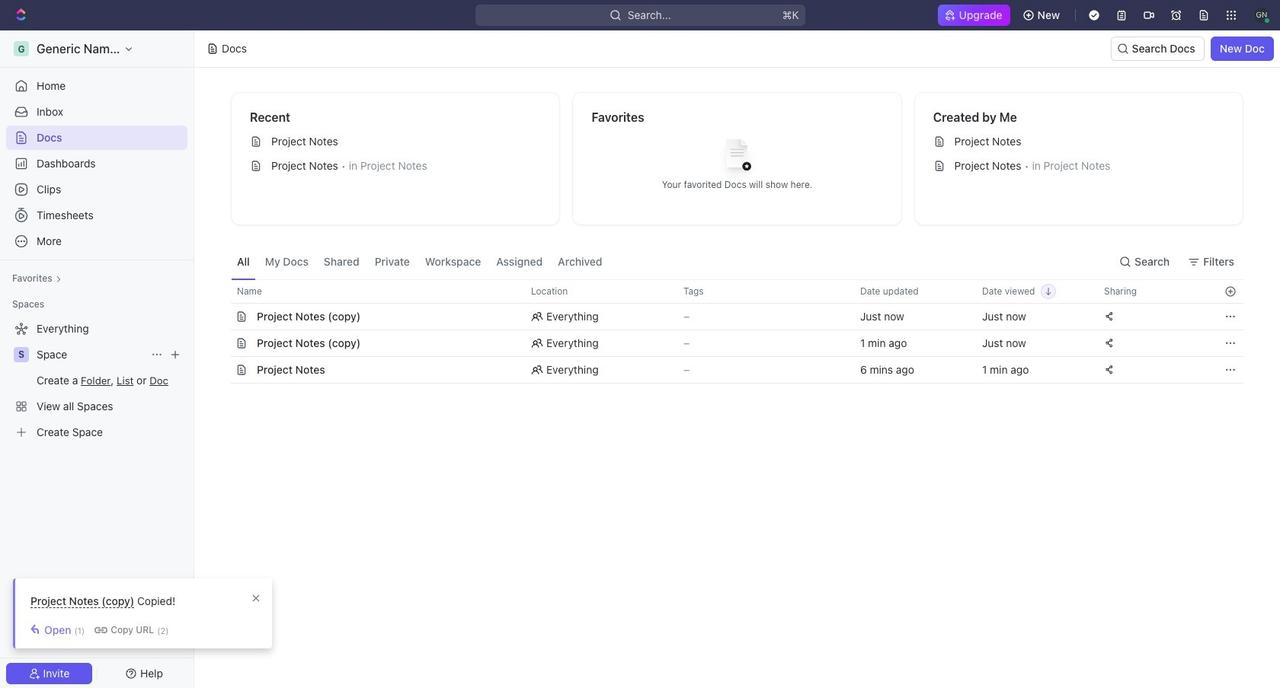 Task type: describe. For each thing, give the bounding box(es) containing it.
sidebar navigation
[[0, 30, 197, 689]]

space, , element
[[14, 348, 29, 363]]

no favorited docs image
[[707, 127, 768, 188]]

generic name's workspace, , element
[[14, 41, 29, 56]]

1 row from the top
[[214, 280, 1244, 304]]



Task type: vqa. For each thing, say whether or not it's contained in the screenshot.
mins
no



Task type: locate. For each thing, give the bounding box(es) containing it.
row
[[214, 280, 1244, 304], [214, 303, 1244, 331], [214, 330, 1244, 357], [214, 357, 1244, 384]]

table
[[214, 280, 1244, 384]]

tree
[[6, 317, 187, 445]]

4 row from the top
[[214, 357, 1244, 384]]

tab list
[[231, 244, 609, 280]]

3 row from the top
[[214, 330, 1244, 357]]

tree inside sidebar navigation
[[6, 317, 187, 445]]

2 row from the top
[[214, 303, 1244, 331]]



